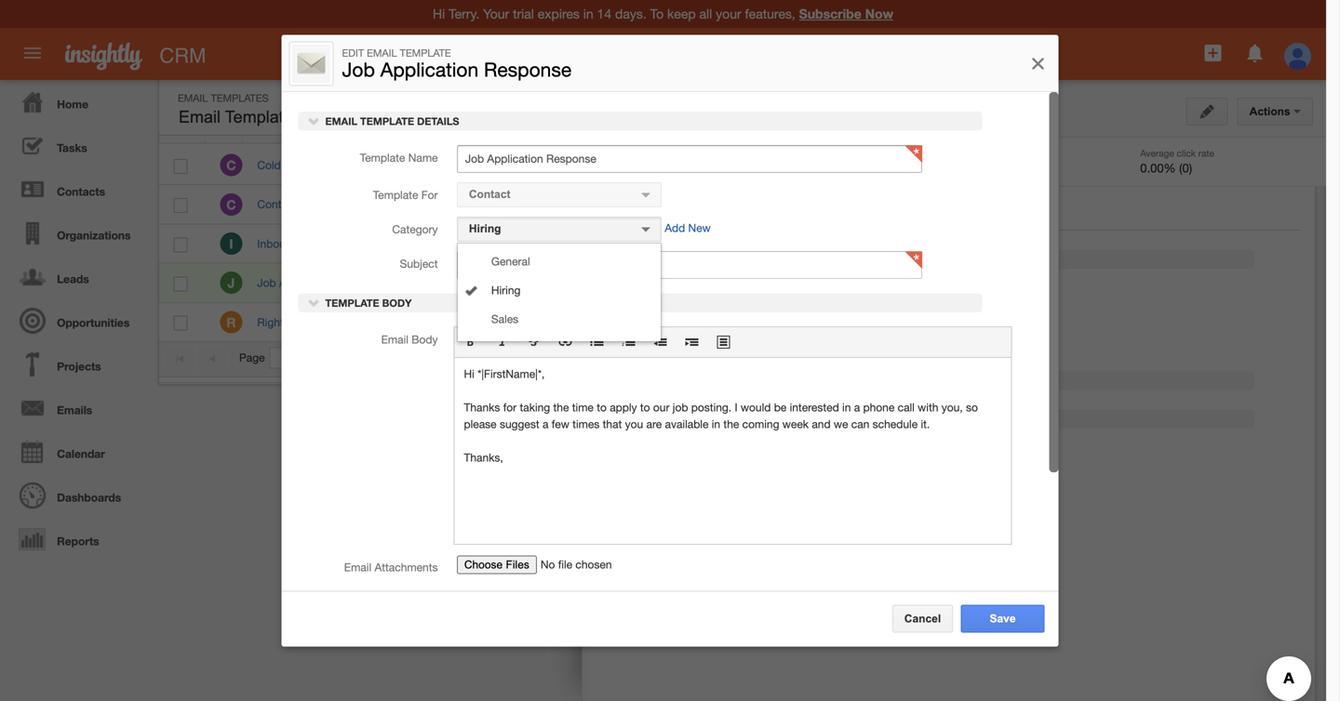 Task type: locate. For each thing, give the bounding box(es) containing it.
16-nov-23 3:07 pm
[[846, 159, 945, 172], [846, 237, 945, 250], [846, 277, 945, 290], [846, 316, 945, 329]]

right person
[[257, 316, 322, 329]]

4 16-nov-23 3:07 pm from the top
[[846, 316, 945, 329]]

1 16-nov-23 3:07 pm from the top
[[846, 159, 945, 172]]

2 0% from the top
[[711, 238, 726, 250]]

all
[[470, 49, 485, 63]]

coming
[[742, 418, 779, 431]]

1 vertical spatial general
[[491, 255, 530, 268]]

rate
[[737, 120, 762, 133]]

3 0% from the top
[[711, 277, 726, 290]]

16-nov-23 3:07 pm cell for j
[[832, 264, 995, 303]]

3 16-nov-23 3:07 pm cell from the top
[[832, 264, 995, 303]]

pm for c
[[928, 159, 945, 172]]

1 vertical spatial new
[[688, 221, 711, 234]]

i link
[[220, 233, 242, 255]]

a left few
[[543, 418, 549, 431]]

3:07 inside i row
[[903, 237, 925, 250]]

you inside c row
[[352, 159, 370, 172]]

0% for r
[[711, 317, 726, 329]]

can you point me to the right person? link
[[335, 316, 525, 329]]

sales cell up hiring button
[[475, 146, 615, 185]]

sales inside i row
[[493, 238, 520, 250]]

1 vertical spatial sales cell
[[475, 225, 615, 264]]

pm for r
[[928, 316, 945, 329]]

3 3:07 from the top
[[903, 277, 925, 290]]

3 sales cell from the top
[[475, 303, 615, 342]]

c left cold
[[226, 158, 236, 173]]

1 vertical spatial sales link
[[458, 307, 661, 331]]

i up j link
[[229, 236, 233, 252]]

terry turtle link for have
[[412, 159, 467, 172]]

0 vertical spatial category
[[489, 120, 537, 133]]

email template details up 'have'
[[323, 116, 459, 128]]

hiring
[[469, 223, 501, 235], [1081, 245, 1110, 257], [493, 277, 523, 290], [491, 284, 521, 297], [764, 323, 793, 336]]

16- for r
[[846, 316, 863, 329]]

1 horizontal spatial 0
[[782, 161, 788, 175]]

0% inside j row
[[711, 277, 726, 290]]

you inside "r" row
[[358, 316, 376, 329]]

emails left sent
[[602, 148, 630, 159]]

created date
[[845, 120, 916, 133]]

apply
[[610, 402, 637, 415]]

attachments
[[375, 562, 438, 575]]

c link left cold
[[220, 154, 242, 176]]

thanks for i
[[335, 237, 371, 250]]

pm inside j row
[[928, 277, 945, 290]]

hiring up ok 'icon'
[[469, 223, 501, 235]]

0 vertical spatial sales cell
[[475, 146, 615, 185]]

thanks inside i row
[[335, 237, 371, 250]]

column header
[[994, 109, 1041, 144]]

template
[[400, 47, 451, 59], [682, 92, 733, 104], [1200, 101, 1248, 113], [360, 116, 414, 128], [628, 120, 677, 133], [360, 152, 405, 165], [1088, 168, 1143, 181], [373, 189, 418, 202], [664, 254, 718, 266], [667, 282, 712, 295], [325, 298, 379, 310], [680, 302, 725, 315]]

1 0% from the top
[[711, 160, 726, 172]]

0 left lead
[[602, 161, 609, 175]]

2 c link from the top
[[220, 193, 242, 216]]

1 vertical spatial thanks
[[335, 237, 371, 250]]

2 vertical spatial sales cell
[[475, 303, 615, 342]]

turtle down ok 'icon'
[[440, 316, 467, 329]]

emails down close image
[[1014, 101, 1053, 113]]

pm for j
[[928, 277, 945, 290]]

general inside general link
[[491, 255, 530, 268]]

1 0% cell from the top
[[692, 146, 832, 185]]

subject up do
[[334, 120, 375, 133]]

sales cell up *|firstname|*,
[[475, 303, 615, 342]]

thanks for contacting us.
[[335, 237, 461, 250]]

hiring for the topmost hiring "link"
[[1081, 245, 1110, 257]]

response inside i row
[[302, 237, 352, 250]]

email template details down add new link
[[626, 254, 763, 266]]

subject up posting.
[[707, 343, 745, 356]]

16-nov-23 3:07 pm for j
[[846, 277, 945, 290]]

turtle down owner
[[440, 159, 467, 172]]

i left would
[[735, 402, 738, 415]]

4 pm from the top
[[928, 316, 945, 329]]

turtle inside "r" row
[[440, 316, 467, 329]]

a
[[854, 402, 860, 415], [543, 418, 549, 431]]

general
[[493, 199, 532, 211], [491, 255, 530, 268]]

thanks down do
[[335, 198, 371, 211]]

the down posting.
[[724, 418, 739, 431]]

for down do you have time to connect?
[[421, 189, 438, 202]]

pm inside "r" row
[[928, 316, 945, 329]]

2 vertical spatial thanks
[[464, 402, 500, 415]]

1 vertical spatial emails
[[602, 148, 630, 159]]

the left right
[[439, 316, 455, 329]]

new up average
[[1141, 101, 1164, 113]]

1 pm from the top
[[928, 159, 945, 172]]

menu
[[458, 249, 661, 336]]

save button
[[961, 605, 1045, 633]]

23 inside c row
[[888, 159, 900, 172]]

1 horizontal spatial a
[[854, 402, 860, 415]]

Subject text field
[[457, 251, 922, 279]]

template name inside job application response dialog
[[360, 152, 438, 165]]

time up "times"
[[572, 402, 594, 415]]

template inside edit email template job application response
[[400, 47, 451, 59]]

0 vertical spatial subject
[[334, 120, 375, 133]]

3 turtle from the top
[[440, 237, 467, 250]]

2 16-nov-23 3:07 pm from the top
[[846, 237, 945, 250]]

1 horizontal spatial name
[[408, 152, 438, 165]]

thanks for taking the time to apply to our job posting. i would be interested in a phone call with you, so please suggest a few times that you are available in the coming week and we can schedule it.
[[464, 402, 981, 431]]

0 horizontal spatial category
[[392, 223, 438, 236]]

1 horizontal spatial email template details
[[626, 254, 763, 266]]

1 vertical spatial i
[[735, 402, 738, 415]]

1 5 from the left
[[966, 352, 972, 365]]

lead
[[629, 159, 654, 172]]

0 horizontal spatial a
[[543, 418, 549, 431]]

1 vertical spatial body
[[412, 334, 438, 347]]

terry turtle link for point
[[412, 316, 467, 329]]

3 16-nov-23 3:07 pm from the top
[[846, 277, 945, 290]]

5 right of
[[988, 352, 995, 365]]

2 horizontal spatial emails
[[1014, 101, 1053, 113]]

thanks for c
[[335, 198, 371, 211]]

sent
[[632, 148, 651, 159]]

job application response link
[[257, 277, 398, 290]]

1 terry turtle link from the top
[[412, 159, 467, 172]]

4 terry from the top
[[412, 277, 436, 290]]

contacts link
[[5, 168, 149, 211]]

23 inside i row
[[888, 237, 900, 250]]

16- inside c row
[[846, 159, 863, 172]]

job inside edit email template job application response
[[342, 58, 375, 81]]

terry turtle inside i row
[[412, 237, 467, 250]]

c up i "link"
[[226, 197, 236, 212]]

0 down the "delivered"
[[782, 161, 788, 175]]

1 horizontal spatial time
[[572, 402, 594, 415]]

chevron down image
[[308, 115, 321, 128], [308, 297, 321, 310]]

email inside c row
[[284, 159, 311, 172]]

3 terry turtle from the top
[[412, 237, 467, 250]]

0 vertical spatial sales link
[[1068, 219, 1111, 234]]

1 horizontal spatial the
[[553, 402, 569, 415]]

items
[[998, 352, 1025, 365]]

4 terry turtle from the top
[[412, 277, 467, 290]]

1 sales cell from the top
[[475, 146, 615, 185]]

3:07 for r
[[903, 316, 925, 329]]

0 vertical spatial for
[[421, 189, 438, 202]]

1 vertical spatial emails link
[[5, 386, 149, 430]]

hiring inside cell
[[493, 277, 523, 290]]

contact info link
[[257, 198, 328, 211]]

terry turtle down owner
[[412, 159, 467, 172]]

0 vertical spatial time
[[400, 159, 422, 172]]

0 horizontal spatial emails link
[[5, 386, 149, 430]]

toolbar
[[455, 328, 1011, 359]]

template for
[[373, 189, 438, 202], [680, 302, 745, 315]]

0 vertical spatial chevron down image
[[308, 115, 321, 128]]

16-nov-23 3:07 pm inside i row
[[846, 237, 945, 250]]

1 vertical spatial the
[[553, 402, 569, 415]]

hiring right ok 'icon'
[[493, 277, 523, 290]]

0 vertical spatial details
[[417, 116, 459, 128]]

nov- for j
[[863, 277, 888, 290]]

0% cell for r
[[692, 303, 832, 342]]

0 vertical spatial thanks
[[335, 198, 371, 211]]

turtle down us.
[[440, 277, 467, 290]]

thanks up the please
[[464, 402, 500, 415]]

it.
[[921, 418, 930, 431]]

opportunities link
[[5, 299, 149, 343]]

2 16- from the top
[[846, 237, 863, 250]]

4 16-nov-23 3:07 pm cell from the top
[[832, 303, 995, 342]]

category down subject text field
[[699, 323, 745, 336]]

2 5 from the left
[[988, 352, 995, 365]]

4 turtle from the top
[[440, 277, 467, 290]]

pm inside c row
[[928, 159, 945, 172]]

application containing hi *|firstname|*,
[[454, 327, 1012, 546]]

terry turtle link up us.
[[412, 198, 467, 211]]

name down owner
[[408, 152, 438, 165]]

hiring right h
[[1081, 245, 1110, 257]]

0% cell
[[692, 146, 832, 185], [692, 225, 832, 264], [692, 264, 832, 303], [692, 303, 832, 342]]

times
[[573, 418, 600, 431]]

1 16- from the top
[[846, 159, 863, 172]]

0 vertical spatial templates
[[211, 92, 269, 104]]

5 turtle from the top
[[440, 316, 467, 329]]

None checkbox
[[173, 119, 187, 133], [174, 198, 187, 213], [174, 238, 187, 253], [174, 277, 187, 292], [173, 119, 187, 133], [174, 198, 187, 213], [174, 238, 187, 253], [174, 277, 187, 292]]

None checkbox
[[174, 159, 187, 174], [174, 316, 187, 331], [174, 159, 187, 174], [174, 316, 187, 331]]

turtle for connecting
[[440, 198, 467, 211]]

can
[[335, 316, 355, 329]]

sales link right s
[[1068, 219, 1111, 234]]

terry turtle link down owner
[[412, 159, 467, 172]]

0 vertical spatial template name
[[360, 152, 438, 165]]

3 pm from the top
[[928, 277, 945, 290]]

0 vertical spatial general
[[493, 199, 532, 211]]

contact for i
[[629, 237, 669, 250]]

Name text field
[[457, 145, 922, 173]]

terry turtle link up email body
[[412, 316, 467, 329]]

in up we
[[842, 402, 851, 415]]

3:07 for i
[[903, 237, 925, 250]]

general cell
[[475, 185, 615, 225]]

you for r
[[358, 316, 376, 329]]

1 nov- from the top
[[863, 159, 888, 172]]

nov- inside j row
[[863, 277, 888, 290]]

ok image
[[464, 284, 477, 297]]

1 0 from the left
[[602, 161, 609, 175]]

contact cell for r
[[615, 303, 692, 342]]

terry inside "r" row
[[412, 316, 436, 329]]

3 contact cell from the top
[[615, 264, 692, 303]]

terry turtle link for contacting
[[412, 237, 467, 250]]

i inside thanks for taking the time to apply to our job posting. i would be interested in a phone call with you, so please suggest a few times that you are available in the coming week and we can schedule it.
[[735, 402, 738, 415]]

3 nov- from the top
[[863, 277, 888, 290]]

0 vertical spatial new
[[1141, 101, 1164, 113]]

1 16-nov-23 3:07 pm cell from the top
[[832, 146, 995, 185]]

actions
[[1250, 105, 1294, 118]]

1 vertical spatial time
[[572, 402, 594, 415]]

1 vertical spatial c link
[[220, 193, 242, 216]]

for inside job application response dialog
[[421, 189, 438, 202]]

thanks for contacting us. link
[[335, 237, 461, 250]]

3:07 inside j row
[[903, 277, 925, 290]]

leads
[[57, 273, 89, 286]]

email templates email templates
[[178, 92, 301, 127]]

application
[[454, 327, 1012, 546]]

0 vertical spatial in
[[842, 402, 851, 415]]

1 vertical spatial name
[[408, 152, 438, 165]]

in down posting.
[[712, 418, 720, 431]]

subscribe now link
[[799, 6, 894, 21]]

time inside thanks for taking the time to apply to our job posting. i would be interested in a phone call with you, so please suggest a few times that you are available in the coming week and we can schedule it.
[[572, 402, 594, 415]]

hiring link inside job application response dialog
[[458, 278, 661, 302]]

1 horizontal spatial i
[[735, 402, 738, 415]]

4 3:07 from the top
[[903, 316, 925, 329]]

0% cell up would
[[692, 303, 832, 342]]

1 vertical spatial you
[[358, 316, 376, 329]]

1 23 from the top
[[888, 159, 900, 172]]

5 terry turtle from the top
[[412, 316, 467, 329]]

0.00%
[[1140, 161, 1176, 175]]

2 contact cell from the top
[[615, 225, 692, 264]]

c link up i "link"
[[220, 193, 242, 216]]

sales cell for c
[[475, 146, 615, 185]]

the
[[439, 316, 455, 329], [553, 402, 569, 415], [724, 418, 739, 431]]

2 terry from the top
[[412, 198, 436, 211]]

16-nov-23 3:07 pm inside "r" row
[[846, 316, 945, 329]]

1 vertical spatial a
[[543, 418, 549, 431]]

turtle up ok 'icon'
[[440, 237, 467, 250]]

reports
[[57, 535, 99, 548]]

0 vertical spatial you
[[352, 159, 370, 172]]

1 horizontal spatial in
[[842, 402, 851, 415]]

email template
[[649, 92, 733, 104]]

0 horizontal spatial 0
[[602, 161, 609, 175]]

j link
[[220, 272, 242, 294]]

0%
[[711, 160, 726, 172], [711, 238, 726, 250], [711, 277, 726, 290], [711, 317, 726, 329]]

0 horizontal spatial emails
[[57, 404, 92, 417]]

2 nov- from the top
[[863, 237, 888, 250]]

3 0% cell from the top
[[692, 264, 832, 303]]

record permissions image
[[884, 103, 900, 126]]

cold email link
[[257, 159, 321, 172]]

23 inside "r" row
[[888, 316, 900, 329]]

0 vertical spatial i
[[229, 236, 233, 252]]

0 vertical spatial email template details
[[323, 116, 459, 128]]

0% inside "r" row
[[711, 317, 726, 329]]

body for template body
[[382, 298, 412, 310]]

general down hiring button
[[491, 255, 530, 268]]

0 vertical spatial hiring link
[[1068, 243, 1114, 258]]

row group containing c
[[159, 146, 1042, 342]]

new email template
[[1141, 101, 1248, 113]]

2 23 from the top
[[888, 237, 900, 250]]

sales cell for i
[[475, 225, 615, 264]]

terry turtle up us.
[[412, 198, 467, 211]]

1 vertical spatial template name
[[667, 282, 745, 295]]

terry turtle link down connecting
[[412, 237, 467, 250]]

thanks,
[[464, 452, 503, 465]]

for inside i row
[[374, 237, 388, 250]]

contacting
[[391, 237, 443, 250]]

nov-
[[863, 159, 888, 172], [863, 237, 888, 250], [863, 277, 888, 290], [863, 316, 888, 329]]

info
[[300, 198, 319, 211]]

sales for r
[[493, 317, 520, 329]]

Search this list... text field
[[611, 93, 820, 121]]

2 chevron down image from the top
[[308, 297, 321, 310]]

c for contact info
[[226, 197, 236, 212]]

you down template body
[[358, 316, 376, 329]]

new right add
[[688, 221, 711, 234]]

the up few
[[553, 402, 569, 415]]

a up can
[[854, 402, 860, 415]]

call
[[898, 402, 915, 415]]

3 16- from the top
[[846, 277, 863, 290]]

terry turtle for have
[[412, 159, 467, 172]]

subject inside row
[[334, 120, 375, 133]]

edit
[[342, 47, 364, 59]]

2 3:07 from the top
[[903, 237, 925, 250]]

name up cold
[[257, 120, 288, 133]]

emails up "calendar" link
[[57, 404, 92, 417]]

1 chevron down image from the top
[[308, 115, 321, 128]]

3 terry from the top
[[412, 237, 436, 250]]

2 c from the top
[[226, 197, 236, 212]]

time right 'have'
[[400, 159, 422, 172]]

email template categories
[[1054, 168, 1211, 181]]

2 sales cell from the top
[[475, 225, 615, 264]]

blog
[[435, 438, 458, 451]]

1 vertical spatial details
[[613, 206, 650, 219]]

1 contact cell from the top
[[615, 185, 692, 225]]

turtle for point
[[440, 316, 467, 329]]

0% cell up contact
[[692, 225, 832, 264]]

subscribe
[[799, 6, 862, 21]]

template name down subject text field
[[667, 282, 745, 295]]

1 horizontal spatial category
[[489, 120, 537, 133]]

thanks
[[335, 198, 371, 211], [335, 237, 371, 250], [464, 402, 500, 415]]

4 0% cell from the top
[[692, 303, 832, 342]]

that
[[603, 418, 622, 431]]

job application response down "inbound response" link
[[257, 277, 388, 290]]

sales inside "r" row
[[493, 317, 520, 329]]

sales inside job application response dialog
[[491, 313, 519, 326]]

16-nov-23 3:07 pm inside j row
[[846, 277, 945, 290]]

16- inside j row
[[846, 277, 863, 290]]

0% cell for i
[[692, 225, 832, 264]]

terry turtle up can you point me to the right person?
[[412, 277, 467, 290]]

2 16-nov-23 3:07 pm cell from the top
[[832, 225, 995, 264]]

thanks inside thanks for taking the time to apply to our job posting. i would be interested in a phone call with you, so please suggest a few times that you are available in the coming week and we can schedule it.
[[464, 402, 500, 415]]

terry inside j row
[[412, 277, 436, 290]]

menu containing general
[[458, 249, 661, 336]]

turtle inside i row
[[440, 237, 467, 250]]

16-nov-23 3:07 pm cell for c
[[832, 146, 995, 185]]

terry up email body
[[412, 316, 436, 329]]

chevron down image up cold email link on the top of page
[[308, 115, 321, 128]]

row containing name
[[159, 109, 1041, 144]]

template for down do you have time to connect? link
[[373, 189, 438, 202]]

terry turtle link up can you point me to the right person?
[[412, 277, 467, 290]]

navigation containing home
[[0, 80, 149, 561]]

sales link down "hiring" cell
[[458, 307, 661, 331]]

and
[[812, 418, 831, 431]]

2 horizontal spatial subject
[[707, 343, 745, 356]]

1 c link from the top
[[220, 154, 242, 176]]

hiring link
[[1068, 243, 1114, 258], [458, 278, 661, 302]]

name inside job application response dialog
[[408, 152, 438, 165]]

general for general link
[[491, 255, 530, 268]]

can you point me to the right person?
[[335, 316, 525, 329]]

pm for i
[[928, 237, 945, 250]]

pm
[[928, 159, 945, 172], [928, 237, 945, 250], [928, 277, 945, 290], [928, 316, 945, 329]]

23 inside j row
[[888, 277, 900, 290]]

for up suggest
[[503, 402, 517, 415]]

emails inside 'navigation'
[[57, 404, 92, 417]]

i row
[[159, 225, 1042, 264]]

menu inside job application response dialog
[[458, 249, 661, 336]]

5
[[966, 352, 972, 365], [988, 352, 995, 365]]

you down apply
[[625, 418, 643, 431]]

sales
[[493, 160, 520, 172], [1081, 221, 1107, 233], [493, 238, 520, 250], [491, 313, 519, 326], [493, 317, 520, 329]]

terry left us.
[[412, 237, 436, 250]]

category down all link
[[489, 120, 537, 133]]

to up that
[[597, 402, 607, 415]]

pm inside i row
[[928, 237, 945, 250]]

contact inside j row
[[629, 277, 669, 290]]

terry left the connect?
[[412, 159, 436, 172]]

2 vertical spatial name
[[715, 282, 745, 295]]

terry turtle down connecting
[[412, 237, 467, 250]]

projects
[[57, 360, 101, 373]]

body up the point
[[382, 298, 412, 310]]

information
[[695, 414, 767, 426]]

0 horizontal spatial time
[[400, 159, 422, 172]]

1 3:07 from the top
[[903, 159, 925, 172]]

2 horizontal spatial details
[[721, 254, 763, 266]]

terry turtle inside "r" row
[[412, 316, 467, 329]]

16-nov-23 3:07 pm cell for i
[[832, 225, 995, 264]]

1 vertical spatial subject
[[400, 258, 438, 271]]

0 vertical spatial c
[[226, 158, 236, 173]]

r row
[[159, 303, 1042, 342]]

contact inside i row
[[629, 237, 669, 250]]

hiring link right h
[[1068, 243, 1114, 258]]

terry for connecting
[[412, 198, 436, 211]]

cell
[[995, 146, 1042, 185], [692, 185, 832, 225], [832, 185, 995, 225], [995, 185, 1042, 225], [995, 225, 1042, 264], [159, 264, 206, 303], [320, 264, 398, 303], [995, 264, 1042, 303]]

1 vertical spatial c
[[226, 197, 236, 212]]

time
[[400, 159, 422, 172], [572, 402, 594, 415]]

sales for i
[[493, 238, 520, 250]]

23 for r
[[888, 316, 900, 329]]

refresh list image
[[842, 101, 859, 113]]

1 horizontal spatial sales link
[[1068, 219, 1111, 234]]

16- for i
[[846, 237, 863, 250]]

terry up contacting
[[412, 198, 436, 211]]

1 vertical spatial template for
[[680, 302, 745, 315]]

4 23 from the top
[[888, 316, 900, 329]]

1 turtle from the top
[[440, 159, 467, 172]]

cold email
[[257, 159, 311, 172]]

general inside the 'general' cell
[[493, 199, 532, 211]]

hiring inside button
[[469, 223, 501, 235]]

h
[[1057, 244, 1064, 256]]

1 vertical spatial hiring link
[[458, 278, 661, 302]]

3:07 inside "r" row
[[903, 316, 925, 329]]

0% inside i row
[[711, 238, 726, 250]]

template name down owner
[[360, 152, 438, 165]]

2 terry turtle from the top
[[412, 198, 467, 211]]

0
[[602, 161, 609, 175], [782, 161, 788, 175]]

0% cell down add new link
[[692, 264, 832, 303]]

0 horizontal spatial the
[[439, 316, 455, 329]]

0 vertical spatial body
[[382, 298, 412, 310]]

1 terry from the top
[[412, 159, 436, 172]]

hiring up person?
[[491, 284, 521, 297]]

16- inside "r" row
[[846, 316, 863, 329]]

1 vertical spatial category
[[392, 223, 438, 236]]

1 vertical spatial email template details
[[626, 254, 763, 266]]

lead cell
[[615, 146, 692, 185]]

0 vertical spatial c link
[[220, 154, 242, 176]]

1 vertical spatial for
[[374, 237, 388, 250]]

navigation
[[0, 80, 149, 561]]

None file field
[[457, 555, 668, 583]]

hiring for hiring "link" within the job application response dialog
[[491, 284, 521, 297]]

c row
[[159, 146, 1042, 185], [159, 185, 1042, 225]]

thanks inside c row
[[335, 198, 371, 211]]

for left connecting
[[374, 198, 388, 211]]

1 horizontal spatial emails link
[[980, 93, 1065, 121]]

2 vertical spatial for
[[503, 402, 517, 415]]

2 terry turtle link from the top
[[412, 198, 467, 211]]

3 23 from the top
[[888, 277, 900, 290]]

right
[[257, 316, 284, 329]]

interested
[[790, 402, 839, 415]]

turtle up us.
[[440, 198, 467, 211]]

1 c from the top
[[226, 158, 236, 173]]

body down can you point me to the right person? link
[[412, 334, 438, 347]]

2 vertical spatial emails
[[57, 404, 92, 417]]

in
[[842, 402, 851, 415], [712, 418, 720, 431]]

5 terry turtle link from the top
[[412, 316, 467, 329]]

0 horizontal spatial template for
[[373, 189, 438, 202]]

1 terry turtle from the top
[[412, 159, 467, 172]]

nov- inside "r" row
[[863, 316, 888, 329]]

job inside j row
[[257, 277, 276, 290]]

emails inside emails sent 0
[[602, 148, 630, 159]]

job application response up the "delivered"
[[649, 103, 878, 126]]

emails link
[[980, 93, 1065, 121], [5, 386, 149, 430]]

1 horizontal spatial hiring link
[[1068, 243, 1114, 258]]

contact inside "r" row
[[629, 316, 669, 329]]

for left contacting
[[374, 237, 388, 250]]

1 horizontal spatial emails
[[602, 148, 630, 159]]

-
[[959, 352, 963, 365]]

nov- for i
[[863, 237, 888, 250]]

to
[[425, 159, 435, 172], [426, 316, 436, 329], [597, 402, 607, 415], [640, 402, 650, 415]]

hiring link down general link
[[458, 278, 661, 302]]

body for email body
[[412, 334, 438, 347]]

2 pm from the top
[[928, 237, 945, 250]]

subject down contacting
[[400, 258, 438, 271]]

3:07 for c
[[903, 159, 925, 172]]

to right the me
[[426, 316, 436, 329]]

for left contact
[[728, 302, 745, 315]]

2 c row from the top
[[159, 185, 1042, 225]]

2 0 from the left
[[782, 161, 788, 175]]

sales cell
[[475, 146, 615, 185], [475, 225, 615, 264], [475, 303, 615, 342]]

4 contact cell from the top
[[615, 303, 692, 342]]

0 horizontal spatial 5
[[966, 352, 972, 365]]

Search all data.... text field
[[508, 39, 875, 73]]

emails link down close image
[[980, 93, 1065, 121]]

row
[[159, 109, 1041, 144]]

you right do
[[352, 159, 370, 172]]

sales cell down contact button
[[475, 225, 615, 264]]

0 horizontal spatial hiring link
[[458, 278, 661, 302]]

1 horizontal spatial subject
[[400, 258, 438, 271]]

name down subject text field
[[715, 282, 745, 295]]

category up contacting
[[392, 223, 438, 236]]

row group
[[159, 146, 1042, 342]]

3:07 for j
[[903, 277, 925, 290]]

terry turtle up email body
[[412, 316, 467, 329]]

4 16- from the top
[[846, 316, 863, 329]]

16-nov-23 3:07 pm cell
[[832, 146, 995, 185], [832, 225, 995, 264], [832, 264, 995, 303], [832, 303, 995, 342]]

to left the connect?
[[425, 159, 435, 172]]

2 horizontal spatial name
[[715, 282, 745, 295]]

4 0% from the top
[[711, 317, 726, 329]]

terry inside i row
[[412, 237, 436, 250]]

0% cell for c
[[692, 146, 832, 185]]

0 horizontal spatial email template details
[[323, 116, 459, 128]]

you for c
[[352, 159, 370, 172]]

0 horizontal spatial template name
[[360, 152, 438, 165]]

click
[[1177, 148, 1196, 159]]

general up hiring button
[[493, 199, 532, 211]]

0 vertical spatial name
[[257, 120, 288, 133]]

the inside "r" row
[[439, 316, 455, 329]]

thanks for connecting
[[335, 198, 446, 211]]

0% cell for j
[[692, 264, 832, 303]]

0 vertical spatial template for
[[373, 189, 438, 202]]

email template details inside job application response dialog
[[323, 116, 459, 128]]

1 horizontal spatial template name
[[667, 282, 745, 295]]

2 vertical spatial you
[[625, 418, 643, 431]]

5 right -
[[966, 352, 972, 365]]

4 nov- from the top
[[863, 316, 888, 329]]

1 vertical spatial chevron down image
[[308, 297, 321, 310]]

turtle inside j row
[[440, 277, 467, 290]]

emails link down projects in the left of the page
[[5, 386, 149, 430]]

16- inside i row
[[846, 237, 863, 250]]

2 turtle from the top
[[440, 198, 467, 211]]

thanks up job application response link
[[335, 237, 371, 250]]

page
[[239, 352, 265, 365]]

template for down subject text field
[[680, 302, 745, 315]]

0 vertical spatial emails
[[1014, 101, 1053, 113]]

16-nov-23 3:07 pm for r
[[846, 316, 945, 329]]

g
[[1057, 196, 1064, 208]]

terry up can you point me to the right person? link
[[412, 277, 436, 290]]

categories
[[1145, 168, 1211, 181]]

0 horizontal spatial i
[[229, 236, 233, 252]]

2 0% cell from the top
[[692, 225, 832, 264]]

nov- for r
[[863, 316, 888, 329]]

chevron down image up the person
[[308, 297, 321, 310]]

0 horizontal spatial name
[[257, 120, 288, 133]]

5 terry from the top
[[412, 316, 436, 329]]

contact cell
[[615, 185, 692, 225], [615, 225, 692, 264], [615, 264, 692, 303], [615, 303, 692, 342]]

1 horizontal spatial 5
[[988, 352, 995, 365]]

0 vertical spatial the
[[439, 316, 455, 329]]

template type open rate
[[628, 120, 762, 133]]

0 vertical spatial for
[[374, 198, 388, 211]]

none file field inside job application response dialog
[[457, 555, 668, 583]]

nov- inside i row
[[863, 237, 888, 250]]

for inside thanks for taking the time to apply to our job posting. i would be interested in a phone call with you, so please suggest a few times that you are available in the coming week and we can schedule it.
[[503, 402, 517, 415]]

3 terry turtle link from the top
[[412, 237, 467, 250]]

0 horizontal spatial subject
[[334, 120, 375, 133]]



Task type: describe. For each thing, give the bounding box(es) containing it.
point
[[379, 316, 405, 329]]

category inside job application response dialog
[[392, 223, 438, 236]]

cancel button
[[892, 605, 953, 633]]

1 - 5 of 5 items
[[949, 352, 1025, 365]]

turtle for contacting
[[440, 237, 467, 250]]

show sidebar image
[[1085, 101, 1098, 114]]

so
[[966, 402, 978, 415]]

j row
[[159, 264, 1042, 303]]

person?
[[484, 316, 525, 329]]

email body
[[381, 334, 438, 347]]

2 vertical spatial details
[[721, 254, 763, 266]]

cancel
[[905, 613, 941, 625]]

actions button
[[1238, 98, 1313, 126]]

right
[[458, 316, 481, 329]]

contact cell for i
[[615, 225, 692, 264]]

i inside "link"
[[229, 236, 233, 252]]

inbound response
[[257, 237, 352, 250]]

template body
[[323, 298, 412, 310]]

application inside edit email template job application response
[[380, 58, 479, 81]]

contact for r
[[629, 316, 669, 329]]

phone
[[863, 402, 895, 415]]

subject inside job application response dialog
[[400, 258, 438, 271]]

0% for j
[[711, 277, 726, 290]]

posting.
[[691, 402, 732, 415]]

template for inside job application response dialog
[[373, 189, 438, 202]]

application inside job application response dialog
[[454, 327, 1012, 546]]

of
[[976, 352, 985, 365]]

toolbar inside application
[[455, 328, 1011, 359]]

turtle for have
[[440, 159, 467, 172]]

hiring cell
[[475, 264, 615, 303]]

week
[[783, 418, 809, 431]]

c for cold email
[[226, 158, 236, 173]]

0 inside emails sent 0
[[602, 161, 609, 175]]

add
[[665, 221, 685, 234]]

contact for c
[[629, 198, 669, 211]]

date
[[891, 120, 916, 133]]

projects link
[[5, 343, 149, 386]]

0 horizontal spatial sales link
[[458, 307, 661, 331]]

dashboards link
[[5, 474, 149, 517]]

do you have time to connect? link
[[335, 159, 485, 172]]

to left 'our'
[[640, 402, 650, 415]]

api link
[[477, 438, 494, 451]]

0 inside delivered 0
[[782, 161, 788, 175]]

terry turtle for contacting
[[412, 237, 467, 250]]

close image
[[1029, 53, 1048, 75]]

us.
[[446, 237, 461, 250]]

1 c row from the top
[[159, 146, 1042, 185]]

owner
[[411, 120, 447, 133]]

data
[[974, 438, 997, 451]]

response inside edit email template job application response
[[484, 58, 572, 81]]

terry turtle link for connecting
[[412, 198, 467, 211]]

chevron down image for template name
[[308, 115, 321, 128]]

additional information
[[626, 414, 767, 426]]

for for i
[[374, 237, 388, 250]]

addendum
[[1059, 438, 1114, 451]]

schedule
[[873, 418, 918, 431]]

r link
[[220, 311, 242, 334]]

available
[[665, 418, 709, 431]]

hiring down contact
[[764, 323, 793, 336]]

now
[[865, 6, 894, 21]]

1 horizontal spatial for
[[728, 302, 745, 315]]

sales for c
[[493, 160, 520, 172]]

response inside j row
[[338, 277, 388, 290]]

email template image
[[599, 90, 637, 128]]

job application response up contact
[[764, 282, 895, 295]]

email inside edit email template job application response
[[367, 47, 397, 59]]

0% for i
[[711, 238, 726, 250]]

job
[[673, 402, 688, 415]]

for for c
[[374, 198, 388, 211]]

contact cell for j
[[615, 264, 692, 303]]

all link
[[451, 39, 508, 73]]

terry turtle for connecting
[[412, 198, 467, 211]]

do you have time to connect?
[[335, 159, 485, 172]]

please
[[464, 418, 497, 431]]

2 vertical spatial category
[[699, 323, 745, 336]]

new email template link
[[1129, 93, 1260, 121]]

2 vertical spatial the
[[724, 418, 739, 431]]

hiring for hiring button
[[469, 223, 501, 235]]

23 for c
[[888, 159, 900, 172]]

type
[[680, 120, 705, 133]]

1 horizontal spatial details
[[613, 206, 650, 219]]

suggest
[[500, 418, 539, 431]]

2 vertical spatial subject
[[707, 343, 745, 356]]

we
[[834, 418, 848, 431]]

terry turtle inside j row
[[412, 277, 467, 290]]

created
[[845, 120, 888, 133]]

connect?
[[438, 159, 485, 172]]

hiring for "hiring" cell
[[493, 277, 523, 290]]

23 for j
[[888, 277, 900, 290]]

email attachments
[[344, 562, 438, 575]]

contact inside contact button
[[469, 188, 511, 201]]

be
[[774, 402, 787, 415]]

16- for c
[[846, 159, 863, 172]]

right person link
[[257, 316, 331, 329]]

tasks link
[[5, 124, 149, 168]]

you,
[[942, 402, 963, 415]]

open
[[706, 120, 734, 133]]

hiring button
[[457, 217, 662, 242]]

1 vertical spatial templates
[[225, 108, 301, 127]]

contact
[[767, 303, 819, 316]]

inbound response link
[[257, 237, 361, 250]]

0 horizontal spatial in
[[712, 418, 720, 431]]

home
[[57, 98, 88, 111]]

to inside c row
[[425, 159, 435, 172]]

1 horizontal spatial new
[[1141, 101, 1164, 113]]

dashboards
[[57, 491, 121, 504]]

application inside j row
[[279, 277, 335, 290]]

details link
[[602, 201, 661, 227]]

delivered
[[782, 148, 820, 159]]

delivered 0
[[782, 148, 820, 175]]

1 horizontal spatial template for
[[680, 302, 745, 315]]

api
[[477, 438, 494, 451]]

23 for i
[[888, 237, 900, 250]]

0 vertical spatial a
[[854, 402, 860, 415]]

notifications image
[[1244, 42, 1266, 64]]

nov- for c
[[863, 159, 888, 172]]

chevron down image for email body
[[308, 297, 321, 310]]

c link for contact info
[[220, 193, 242, 216]]

with
[[918, 402, 939, 415]]

email templates button
[[174, 103, 306, 131]]

data processing addendum link
[[974, 438, 1114, 451]]

average
[[1140, 148, 1174, 159]]

leads link
[[5, 255, 149, 299]]

contact for j
[[629, 277, 669, 290]]

job application response dialog
[[282, 35, 1059, 702]]

16-nov-23 3:07 pm for c
[[846, 159, 945, 172]]

tasks
[[57, 141, 87, 155]]

(0)
[[1179, 161, 1192, 175]]

terry for contacting
[[412, 237, 436, 250]]

our
[[653, 402, 670, 415]]

job application response inside j row
[[257, 277, 388, 290]]

terry for point
[[412, 316, 436, 329]]

hi
[[464, 368, 475, 381]]

taking
[[520, 402, 550, 415]]

4 terry turtle link from the top
[[412, 277, 467, 290]]

sales cell for r
[[475, 303, 615, 342]]

general for the 'general' cell
[[493, 199, 532, 211]]

new inside job application response dialog
[[688, 221, 711, 234]]

details inside job application response dialog
[[417, 116, 459, 128]]

16- for j
[[846, 277, 863, 290]]

blog link
[[435, 438, 458, 451]]

16-nov-23 3:07 pm for i
[[846, 237, 945, 250]]

c link for cold email
[[220, 154, 242, 176]]

edit email template job application response
[[342, 47, 572, 81]]

16-nov-23 3:07 pm cell for r
[[832, 303, 995, 342]]

thanks for connecting link
[[335, 198, 446, 211]]

person
[[287, 316, 322, 329]]

organizations
[[57, 229, 131, 242]]

have
[[373, 159, 397, 172]]

contact cell for c
[[615, 185, 692, 225]]

to inside "r" row
[[426, 316, 436, 329]]

s
[[1057, 220, 1064, 232]]

few
[[552, 418, 569, 431]]

terry for have
[[412, 159, 436, 172]]

you inside thanks for taking the time to apply to our job posting. i would be interested in a phone call with you, so please suggest a few times that you are available in the coming week and we can schedule it.
[[625, 418, 643, 431]]

0% for c
[[711, 160, 726, 172]]

0 vertical spatial emails link
[[980, 93, 1065, 121]]

terry turtle for point
[[412, 316, 467, 329]]

processing
[[1000, 438, 1056, 451]]

hi *|firstname|*,
[[464, 368, 545, 381]]

contacts
[[57, 185, 105, 198]]

calendar
[[57, 448, 105, 461]]



Task type: vqa. For each thing, say whether or not it's contained in the screenshot.
first 0% Cell from the bottom of the row group containing C
yes



